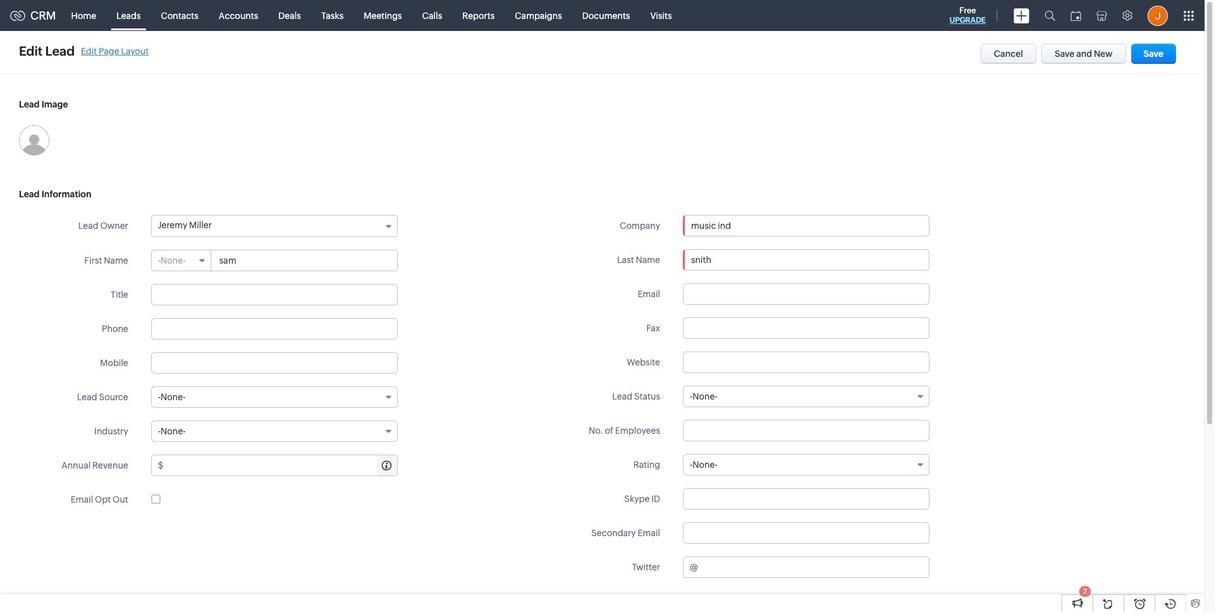 Task type: locate. For each thing, give the bounding box(es) containing it.
None text field
[[683, 249, 930, 271], [212, 250, 397, 271], [683, 283, 930, 305], [151, 284, 398, 305], [683, 317, 930, 339], [151, 318, 398, 340], [683, 352, 930, 373], [151, 352, 398, 374], [683, 522, 930, 544], [700, 557, 929, 577], [683, 249, 930, 271], [212, 250, 397, 271], [683, 283, 930, 305], [151, 284, 398, 305], [683, 317, 930, 339], [151, 318, 398, 340], [683, 352, 930, 373], [151, 352, 398, 374], [683, 522, 930, 544], [700, 557, 929, 577]]

image image
[[19, 125, 49, 156]]

logo image
[[10, 10, 25, 21]]

None text field
[[683, 420, 930, 441], [165, 455, 397, 476], [683, 488, 930, 510], [683, 420, 930, 441], [165, 455, 397, 476], [683, 488, 930, 510]]

profile element
[[1140, 0, 1176, 31]]

calendar image
[[1071, 10, 1081, 21]]

None field
[[152, 250, 211, 271], [151, 386, 398, 408], [151, 421, 398, 442], [152, 250, 211, 271], [151, 386, 398, 408], [151, 421, 398, 442]]

search image
[[1045, 10, 1055, 21]]



Task type: vqa. For each thing, say whether or not it's contained in the screenshot.
Field
yes



Task type: describe. For each thing, give the bounding box(es) containing it.
search element
[[1037, 0, 1063, 31]]

profile image
[[1148, 5, 1168, 26]]

create menu image
[[1014, 8, 1029, 23]]

create menu element
[[1006, 0, 1037, 31]]



